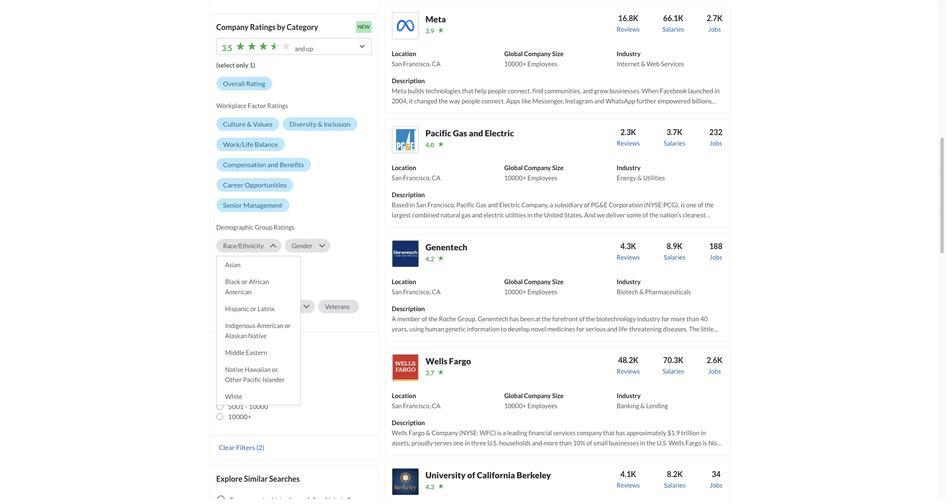 Task type: locate. For each thing, give the bounding box(es) containing it.
1000
[[245, 382, 261, 390]]

industry inside industry internet & web services
[[617, 50, 641, 57]]

3 description from the top
[[392, 305, 425, 312]]

san down pacific gas and electric image
[[392, 174, 402, 182]]

global company size 10000+ employees for meta
[[505, 50, 564, 68]]

- right 201
[[241, 372, 244, 380]]

ca down 3.7
[[432, 402, 441, 410]]

ratings for factor
[[267, 102, 288, 109]]

reviews down the 4.1k on the right of page
[[617, 481, 640, 489]]

jobs inside 188 jobs
[[710, 253, 723, 261]]

industry for pacific gas and electric
[[617, 164, 641, 171]]

location down pacific gas and electric image
[[392, 164, 417, 171]]

global
[[505, 50, 523, 57], [505, 164, 523, 171], [505, 278, 523, 285], [216, 340, 239, 350], [505, 392, 523, 399]]

white
[[225, 393, 243, 400]]

2 ca from the top
[[432, 174, 441, 182]]

location for pacific gas and electric
[[392, 164, 417, 171]]

& left "web"
[[641, 60, 646, 68]]

or left family
[[243, 303, 249, 310]]

4 employees from the top
[[528, 402, 558, 410]]

employees
[[528, 60, 558, 68], [528, 174, 558, 182], [528, 288, 558, 296], [528, 402, 558, 410]]

ratings for group
[[274, 223, 295, 231]]

find
[[533, 87, 544, 95]]

location down meta image
[[392, 50, 417, 57]]

reviews for wells fargo
[[617, 367, 640, 375]]

2 san from the top
[[392, 174, 402, 182]]

3 san from the top
[[392, 288, 402, 296]]

san down wells fargo 'image'
[[392, 402, 402, 410]]

jobs inside 2.7k jobs
[[709, 25, 722, 33]]

1 - 50
[[228, 352, 245, 360]]

2 francisco, from the top
[[403, 174, 431, 182]]

1 horizontal spatial native
[[248, 332, 267, 340]]

4 reviews from the top
[[617, 367, 640, 375]]

meta up 3.9
[[426, 14, 446, 24]]

reviews for university of california berkeley
[[617, 481, 640, 489]]

3 global company size 10000+ employees from the top
[[505, 278, 564, 296]]

reviews down 4.3k on the right
[[617, 253, 640, 261]]

& inside industry internet & web services
[[641, 60, 646, 68]]

builds
[[408, 87, 425, 95]]

232 jobs
[[710, 128, 723, 147]]

meta up 2004,
[[392, 87, 407, 95]]

location down genentech 'image'
[[392, 278, 417, 285]]

1 san from the top
[[392, 60, 402, 68]]

1 vertical spatial ratings
[[267, 102, 288, 109]]

san for wells fargo
[[392, 402, 402, 410]]

global for pacific gas and electric
[[505, 164, 523, 171]]

native inside native hawaiian or other pacific islander
[[225, 366, 244, 373]]

3 employees from the top
[[528, 288, 558, 296]]

global for genentech
[[505, 278, 523, 285]]

2 vertical spatial ratings
[[274, 223, 295, 231]]

location san francisco, ca
[[392, 50, 441, 68], [392, 164, 441, 182], [392, 278, 441, 296], [392, 392, 441, 410]]

0 vertical spatial meta
[[426, 14, 446, 24]]

2 industry from the top
[[617, 164, 641, 171]]

or right black
[[242, 278, 248, 285]]

global company size 10000+ employees
[[505, 50, 564, 68], [505, 164, 564, 182], [505, 278, 564, 296], [505, 392, 564, 410]]

jobs inside 232 jobs
[[710, 139, 723, 147]]

1 description from the top
[[392, 77, 425, 84]]

utilities
[[644, 174, 666, 182]]

or for hispanic
[[250, 305, 257, 312]]

clear
[[219, 443, 235, 451]]

like down further at top
[[640, 107, 650, 115]]

3.5
[[222, 43, 232, 53]]

& inside 'industry banking & lending'
[[641, 402, 646, 410]]

immersive
[[576, 107, 605, 115]]

sexual
[[223, 262, 241, 270]]

like up 2d
[[522, 97, 532, 105]]

industry up biotech
[[617, 278, 641, 285]]

communities,
[[545, 87, 582, 95]]

native up global company size
[[248, 332, 267, 340]]

location for meta
[[392, 50, 417, 57]]

francisco, down 3.7
[[403, 402, 431, 410]]

salaries down 70.3k
[[663, 367, 685, 375]]

help right the that
[[475, 87, 487, 95]]

industry inside industry biotech & pharmaceuticals
[[617, 278, 641, 285]]

connect,
[[508, 87, 532, 95]]

1 industry from the top
[[617, 50, 641, 57]]

3 francisco, from the top
[[403, 288, 431, 296]]

1 ca from the top
[[432, 60, 441, 68]]

4 location from the top
[[392, 392, 417, 399]]

or up the islander
[[272, 366, 278, 373]]

it
[[409, 97, 413, 105]]

reviews down 2.3k
[[617, 139, 640, 147]]

category
[[287, 22, 318, 32]]

34 jobs
[[711, 470, 723, 489]]

- for 501
[[241, 382, 244, 390]]

1 location from the top
[[392, 50, 417, 57]]

1 vertical spatial native
[[225, 366, 244, 373]]

description meta builds technologies that help people connect, find communities, and grow businesses. when facebook launched in 2004, it changed the way people connect. apps like messenger, instagram and whatsapp further empowered billions around the world. now, meta is moving beyond 2d screens toward immersive experiences like augmented and virtual reality to help build the next evolution in social technology.
[[392, 77, 720, 125]]

- down 1001 - 5000
[[245, 402, 248, 410]]

0 vertical spatial american
[[225, 288, 252, 296]]

global for meta
[[505, 50, 523, 57]]

2 description from the top
[[392, 191, 425, 198]]

evolution
[[470, 117, 497, 125]]

salaries down 8.9k
[[664, 253, 686, 261]]

2 vertical spatial the
[[447, 117, 456, 125]]

people down the that
[[462, 97, 481, 105]]

ca up technologies
[[432, 60, 441, 68]]

description for genentech
[[392, 305, 425, 312]]

technology.
[[521, 117, 553, 125]]

industry for genentech
[[617, 278, 641, 285]]

2 reviews from the top
[[617, 139, 640, 147]]

0 vertical spatial in
[[715, 87, 720, 95]]

middle
[[225, 349, 245, 356]]

jobs down 188
[[710, 253, 723, 261]]

location for genentech
[[392, 278, 417, 285]]

jobs for pacific gas and electric
[[710, 139, 723, 147]]

0 vertical spatial the
[[439, 97, 448, 105]]

1 horizontal spatial like
[[640, 107, 650, 115]]

reviews for pacific gas and electric
[[617, 139, 640, 147]]

that
[[462, 87, 474, 95]]

and up the instagram
[[583, 87, 593, 95]]

industry up internet
[[617, 50, 641, 57]]

jobs inside 2.6k jobs
[[709, 367, 722, 375]]

ca down 4.2
[[432, 288, 441, 296]]

and left benefits in the left of the page
[[268, 160, 279, 168]]

2 global company size 10000+ employees from the top
[[505, 164, 564, 182]]

1 employees from the top
[[528, 60, 558, 68]]

0 horizontal spatial pacific
[[243, 376, 261, 383]]

description for wells fargo
[[392, 419, 425, 427]]

3.7
[[426, 369, 435, 377]]

jobs down "2.6k"
[[709, 367, 722, 375]]

4 global company size 10000+ employees from the top
[[505, 392, 564, 410]]

& for wells fargo
[[641, 402, 646, 410]]

only
[[236, 61, 249, 69]]

8.2k
[[668, 470, 683, 479]]

4 francisco, from the top
[[403, 402, 431, 410]]

0 vertical spatial native
[[248, 332, 267, 340]]

and inside button
[[268, 160, 279, 168]]

2 employees from the top
[[528, 174, 558, 182]]

16.8k reviews
[[617, 13, 640, 33]]

1 horizontal spatial pacific
[[426, 128, 452, 138]]

reviews down 16.8k
[[617, 25, 640, 33]]

location san francisco, ca for wells fargo
[[392, 392, 441, 410]]

global company size 10000+ employees for pacific gas and electric
[[505, 164, 564, 182]]

0 horizontal spatial american
[[225, 288, 252, 296]]

or left the latinx
[[250, 305, 257, 312]]

or inside black or african american
[[242, 278, 248, 285]]

- for 51
[[237, 362, 240, 370]]

2.6k jobs
[[707, 356, 723, 375]]

location for wells fargo
[[392, 392, 417, 399]]

virtual
[[695, 107, 713, 115]]

american down the latinx
[[257, 322, 284, 329]]

francisco, for meta
[[403, 60, 431, 68]]

and down grow
[[595, 97, 605, 105]]

1 francisco, from the top
[[403, 60, 431, 68]]

4 ca from the top
[[432, 402, 441, 410]]

location san francisco, ca down 3.7
[[392, 392, 441, 410]]

francisco, up builds in the top left of the page
[[403, 60, 431, 68]]

4 location san francisco, ca from the top
[[392, 392, 441, 410]]

fargo
[[449, 356, 472, 366]]

benefits
[[280, 160, 304, 168]]

ca for wells fargo
[[432, 402, 441, 410]]

american inside the indigenous american or alaskan native
[[257, 322, 284, 329]]

social
[[504, 117, 520, 125]]

or
[[242, 278, 248, 285], [243, 303, 249, 310], [250, 305, 257, 312], [285, 322, 291, 329], [272, 366, 278, 373]]

location san francisco, ca down 4.0 on the left of page
[[392, 164, 441, 182]]

employees for genentech
[[528, 288, 558, 296]]

francisco, down 4.0 on the left of page
[[403, 174, 431, 182]]

hawaiian
[[245, 366, 271, 373]]

70.3k
[[664, 356, 684, 365]]

industry
[[617, 50, 641, 57], [617, 164, 641, 171], [617, 278, 641, 285], [617, 392, 641, 399]]

group
[[255, 223, 273, 231]]

filters
[[236, 443, 255, 451]]

- right 501
[[241, 382, 244, 390]]

meta up next
[[458, 107, 473, 115]]

the down the now,
[[447, 117, 456, 125]]

opportunities
[[245, 181, 287, 189]]

& right energy
[[638, 174, 643, 182]]

ca down 4.0 on the left of page
[[432, 174, 441, 182]]

jobs for genentech
[[710, 253, 723, 261]]

3 industry from the top
[[617, 278, 641, 285]]

san down genentech 'image'
[[392, 288, 402, 296]]

gas
[[453, 128, 468, 138]]

moving
[[479, 107, 500, 115]]

& left the lending
[[641, 402, 646, 410]]

51 - 200
[[228, 362, 253, 370]]

4.2
[[426, 255, 435, 263]]

1 vertical spatial meta
[[392, 87, 407, 95]]

in right launched
[[715, 87, 720, 95]]

& left inclusion on the top left
[[318, 120, 323, 128]]

1 location san francisco, ca from the top
[[392, 50, 441, 68]]

help right 'to'
[[418, 117, 430, 125]]

salaries for pacific gas and electric
[[664, 139, 686, 147]]

san for pacific gas and electric
[[392, 174, 402, 182]]

1 vertical spatial pacific
[[243, 376, 261, 383]]

native up other
[[225, 366, 244, 373]]

1 horizontal spatial in
[[715, 87, 720, 95]]

industry up energy
[[617, 164, 641, 171]]

the up 'to'
[[413, 107, 422, 115]]

web
[[647, 60, 660, 68]]

0 horizontal spatial native
[[225, 366, 244, 373]]

0 horizontal spatial people
[[462, 97, 481, 105]]

empowered
[[658, 97, 691, 105]]

70.3k salaries
[[663, 356, 685, 375]]

career opportunities
[[223, 181, 287, 189]]

jobs down 34
[[711, 481, 723, 489]]

meta image
[[392, 12, 419, 39]]

0 vertical spatial like
[[522, 97, 532, 105]]

indigenous
[[225, 322, 256, 329]]

5001
[[228, 402, 244, 410]]

1 vertical spatial in
[[498, 117, 503, 125]]

or inside native hawaiian or other pacific islander
[[272, 366, 278, 373]]

ratings right factor
[[267, 102, 288, 109]]

& right biotech
[[640, 288, 644, 296]]

& left the values
[[247, 120, 252, 128]]

overall rating
[[223, 79, 266, 87]]

- right 51
[[237, 362, 240, 370]]

company for wells fargo
[[524, 392, 551, 399]]

3 reviews from the top
[[617, 253, 640, 261]]

& inside "industry energy & utilities"
[[638, 174, 643, 182]]

compensation and benefits
[[223, 160, 304, 168]]

& inside diversity & inclusion "button"
[[318, 120, 323, 128]]

1 reviews from the top
[[617, 25, 640, 33]]

francisco, for pacific gas and electric
[[403, 174, 431, 182]]

way
[[450, 97, 461, 105]]

2 location san francisco, ca from the top
[[392, 164, 441, 182]]

the down technologies
[[439, 97, 448, 105]]

location down wells fargo 'image'
[[392, 392, 417, 399]]

reviews for genentech
[[617, 253, 640, 261]]

2 vertical spatial meta
[[458, 107, 473, 115]]

501 - 1000
[[228, 382, 261, 390]]

black
[[225, 278, 241, 285]]

in left social
[[498, 117, 503, 125]]

employees for meta
[[528, 60, 558, 68]]

2 location from the top
[[392, 164, 417, 171]]

& inside industry biotech & pharmaceuticals
[[640, 288, 644, 296]]

internet
[[617, 60, 640, 68]]

ratings left by on the left of page
[[250, 22, 276, 32]]

salaries down the 3.7k
[[664, 139, 686, 147]]

10000+ for meta
[[505, 60, 527, 68]]

francisco,
[[403, 60, 431, 68], [403, 174, 431, 182], [403, 288, 431, 296], [403, 402, 431, 410]]

description for pacific gas and electric
[[392, 191, 425, 198]]

1 horizontal spatial people
[[488, 87, 507, 95]]

location san francisco, ca down 4.2
[[392, 278, 441, 296]]

industry inside 'industry banking & lending'
[[617, 392, 641, 399]]

reality
[[392, 117, 410, 125]]

2d
[[523, 107, 531, 115]]

francisco, down 4.2
[[403, 288, 431, 296]]

similar
[[244, 474, 268, 484]]

location san francisco, ca down 3.9
[[392, 50, 441, 68]]

description inside description meta builds technologies that help people connect, find communities, and grow businesses. when facebook launched in 2004, it changed the way people connect. apps like messenger, instagram and whatsapp further empowered billions around the world. now, meta is moving beyond 2d screens toward immersive experiences like augmented and virtual reality to help build the next evolution in social technology.
[[392, 77, 425, 84]]

- left 5000
[[245, 392, 248, 400]]

salaries down 8.2k
[[665, 481, 686, 489]]

salaries down 66.1k
[[663, 25, 685, 33]]

reviews for meta
[[617, 25, 640, 33]]

3 location san francisco, ca from the top
[[392, 278, 441, 296]]

or down caregiver
[[285, 322, 291, 329]]

employees for pacific gas and electric
[[528, 174, 558, 182]]

8.2k salaries
[[665, 470, 686, 489]]

build
[[432, 117, 445, 125]]

4 san from the top
[[392, 402, 402, 410]]

industry inside "industry energy & utilities"
[[617, 164, 641, 171]]

islander
[[263, 376, 285, 383]]

jobs down 2.7k
[[709, 25, 722, 33]]

4 industry from the top
[[617, 392, 641, 399]]

san up 2004,
[[392, 60, 402, 68]]

ratings right group
[[274, 223, 295, 231]]

1 horizontal spatial american
[[257, 322, 284, 329]]

genentech image
[[392, 240, 419, 267]]

of
[[468, 470, 476, 480]]

10000+ for pacific gas and electric
[[505, 174, 527, 182]]

industry up banking
[[617, 392, 641, 399]]

4 description from the top
[[392, 419, 425, 427]]

global company size 10000+ employees for wells fargo
[[505, 392, 564, 410]]

1 vertical spatial american
[[257, 322, 284, 329]]

0 horizontal spatial help
[[418, 117, 430, 125]]

10000+ for genentech
[[505, 288, 527, 296]]

jobs for wells fargo
[[709, 367, 722, 375]]

- right 1
[[233, 352, 236, 360]]

grow
[[595, 87, 609, 95]]

pacific gas and electric image
[[392, 126, 419, 153]]

overall
[[223, 79, 245, 87]]

1 horizontal spatial help
[[475, 87, 487, 95]]

university of california berkeley image
[[392, 468, 419, 495]]

66.1k salaries
[[663, 13, 685, 33]]

disabilities
[[257, 282, 288, 290]]

5 reviews from the top
[[617, 481, 640, 489]]

3 location from the top
[[392, 278, 417, 285]]

american down black
[[225, 288, 252, 296]]

3 ca from the top
[[432, 288, 441, 296]]

university
[[426, 470, 466, 480]]

explore similar searches
[[216, 474, 300, 484]]

global company size 10000+ employees for genentech
[[505, 278, 564, 296]]

people up connect.
[[488, 87, 507, 95]]

1 global company size 10000+ employees from the top
[[505, 50, 564, 68]]

searches
[[269, 474, 300, 484]]

1 vertical spatial like
[[640, 107, 650, 115]]

people
[[223, 282, 242, 290]]

reviews down 48.2k
[[617, 367, 640, 375]]

8.9k
[[667, 242, 683, 251]]

jobs down 232
[[710, 139, 723, 147]]



Task type: vqa. For each thing, say whether or not it's contained in the screenshot.
alaskan
yes



Task type: describe. For each thing, give the bounding box(es) containing it.
toward
[[555, 107, 575, 115]]

demographic
[[216, 223, 254, 231]]

berkeley
[[517, 470, 552, 480]]

other
[[225, 376, 242, 383]]

francisco, for wells fargo
[[403, 402, 431, 410]]

compensation
[[223, 160, 266, 168]]

- for 5001
[[245, 402, 248, 410]]

salaries for meta
[[663, 25, 685, 33]]

electric
[[485, 128, 515, 138]]

global for wells fargo
[[505, 392, 523, 399]]

- for 1001
[[245, 392, 248, 400]]

wells fargo image
[[392, 354, 419, 381]]

technologies
[[426, 87, 461, 95]]

industry internet & web services
[[617, 50, 685, 68]]

1 vertical spatial people
[[462, 97, 481, 105]]

workplace
[[216, 102, 247, 109]]

10000+ for wells fargo
[[505, 402, 527, 410]]

0 vertical spatial ratings
[[250, 22, 276, 32]]

- for 1
[[233, 352, 236, 360]]

2004,
[[392, 97, 408, 105]]

or for parent
[[243, 303, 249, 310]]

industry for meta
[[617, 50, 641, 57]]

and up
[[295, 45, 313, 52]]

apps
[[507, 97, 521, 105]]

native inside the indigenous american or alaskan native
[[248, 332, 267, 340]]

size for wells fargo
[[553, 392, 564, 399]]

- for 201
[[241, 372, 244, 380]]

alaskan
[[225, 332, 247, 340]]

50
[[237, 352, 245, 360]]

genentech
[[426, 242, 468, 252]]

& for genentech
[[640, 288, 644, 296]]

51
[[228, 362, 236, 370]]

or for black
[[242, 278, 248, 285]]

american inside black or african american
[[225, 288, 252, 296]]

employees for wells fargo
[[528, 402, 558, 410]]

34
[[712, 470, 721, 479]]

and down evolution
[[469, 128, 484, 138]]

caregiver
[[270, 303, 297, 310]]

jobs for university of california berkeley
[[711, 481, 723, 489]]

banking
[[617, 402, 640, 410]]

ca for pacific gas and electric
[[432, 174, 441, 182]]

by
[[277, 22, 286, 32]]

race/ethnicity
[[223, 242, 264, 250]]

10000
[[249, 402, 268, 410]]

eastern
[[246, 349, 267, 356]]

san for meta
[[392, 60, 402, 68]]

hispanic or latinx
[[225, 305, 275, 312]]

salaries for genentech
[[664, 253, 686, 261]]

beyond
[[501, 107, 521, 115]]

jobs for meta
[[709, 25, 722, 33]]

parent or family caregiver
[[223, 303, 297, 310]]

ca for meta
[[432, 60, 441, 68]]

5000
[[249, 392, 265, 400]]

is
[[474, 107, 478, 115]]

indigenous american or alaskan native
[[225, 322, 291, 340]]

culture
[[223, 120, 246, 128]]

2 horizontal spatial meta
[[458, 107, 473, 115]]

connect.
[[482, 97, 505, 105]]

3.7k salaries
[[664, 128, 686, 147]]

232
[[710, 128, 723, 137]]

salaries for university of california berkeley
[[665, 481, 686, 489]]

to
[[411, 117, 417, 125]]

(select
[[216, 61, 235, 69]]

world.
[[424, 107, 441, 115]]

orientation
[[242, 262, 275, 270]]

california
[[477, 470, 516, 480]]

and left virtual
[[684, 107, 694, 115]]

overall rating button
[[216, 77, 272, 90]]

new
[[358, 24, 370, 30]]

biotech
[[617, 288, 639, 296]]

location san francisco, ca for genentech
[[392, 278, 441, 296]]

location san francisco, ca for meta
[[392, 50, 441, 68]]

0 horizontal spatial meta
[[392, 87, 407, 95]]

hispanic
[[225, 305, 249, 312]]

8.9k salaries
[[664, 242, 686, 261]]

0 horizontal spatial in
[[498, 117, 503, 125]]

4.1k reviews
[[617, 470, 640, 489]]

& for meta
[[641, 60, 646, 68]]

company for genentech
[[524, 278, 551, 285]]

salaries for wells fargo
[[663, 367, 685, 375]]

size for genentech
[[553, 278, 564, 285]]

0 vertical spatial people
[[488, 87, 507, 95]]

up
[[306, 45, 313, 52]]

balance
[[255, 140, 278, 148]]

ca for genentech
[[432, 288, 441, 296]]

demographic group ratings
[[216, 223, 295, 231]]

company for meta
[[524, 50, 551, 57]]

& for pacific gas and electric
[[638, 174, 643, 182]]

0 vertical spatial help
[[475, 87, 487, 95]]

culture & values
[[223, 120, 273, 128]]

black or african american
[[225, 278, 269, 296]]

senior management
[[223, 201, 283, 209]]

francisco, for genentech
[[403, 288, 431, 296]]

pacific inside native hawaiian or other pacific islander
[[243, 376, 261, 383]]

values
[[253, 120, 273, 128]]

clear filters (2)
[[219, 443, 265, 451]]

0 horizontal spatial like
[[522, 97, 532, 105]]

5001 - 10000
[[228, 402, 268, 410]]

1 vertical spatial help
[[418, 117, 430, 125]]

4.0
[[426, 141, 435, 149]]

1001 - 5000
[[228, 392, 265, 400]]

wells
[[426, 356, 448, 366]]

(select only 1)
[[216, 61, 255, 69]]

company for pacific gas and electric
[[524, 164, 551, 171]]

work/life balance button
[[216, 138, 285, 151]]

& inside "culture & values" button
[[247, 120, 252, 128]]

4.3
[[426, 483, 435, 491]]

next
[[457, 117, 469, 125]]

1 horizontal spatial meta
[[426, 14, 446, 24]]

further
[[637, 97, 657, 105]]

family
[[250, 303, 269, 310]]

size for meta
[[553, 50, 564, 57]]

66.1k
[[664, 13, 684, 23]]

explore
[[216, 474, 243, 484]]

or inside the indigenous american or alaskan native
[[285, 322, 291, 329]]

1
[[228, 352, 232, 360]]

global company size
[[216, 340, 288, 350]]

size for pacific gas and electric
[[553, 164, 564, 171]]

billions
[[693, 97, 712, 105]]

industry for wells fargo
[[617, 392, 641, 399]]

0 vertical spatial pacific
[[426, 128, 452, 138]]

career opportunities button
[[216, 178, 294, 192]]

native hawaiian or other pacific islander
[[225, 366, 285, 383]]

changed
[[415, 97, 438, 105]]

management
[[244, 201, 283, 209]]

2.3k
[[621, 128, 637, 137]]

san for genentech
[[392, 288, 402, 296]]

middle eastern
[[225, 349, 267, 356]]

facebook
[[661, 87, 688, 95]]

location san francisco, ca for pacific gas and electric
[[392, 164, 441, 182]]

services
[[662, 60, 685, 68]]

industry energy & utilities
[[617, 164, 666, 182]]

1 vertical spatial the
[[413, 107, 422, 115]]

2.6k
[[707, 356, 723, 365]]

1)
[[250, 61, 255, 69]]

and left up
[[295, 45, 305, 52]]

pacific gas and electric
[[426, 128, 515, 138]]



